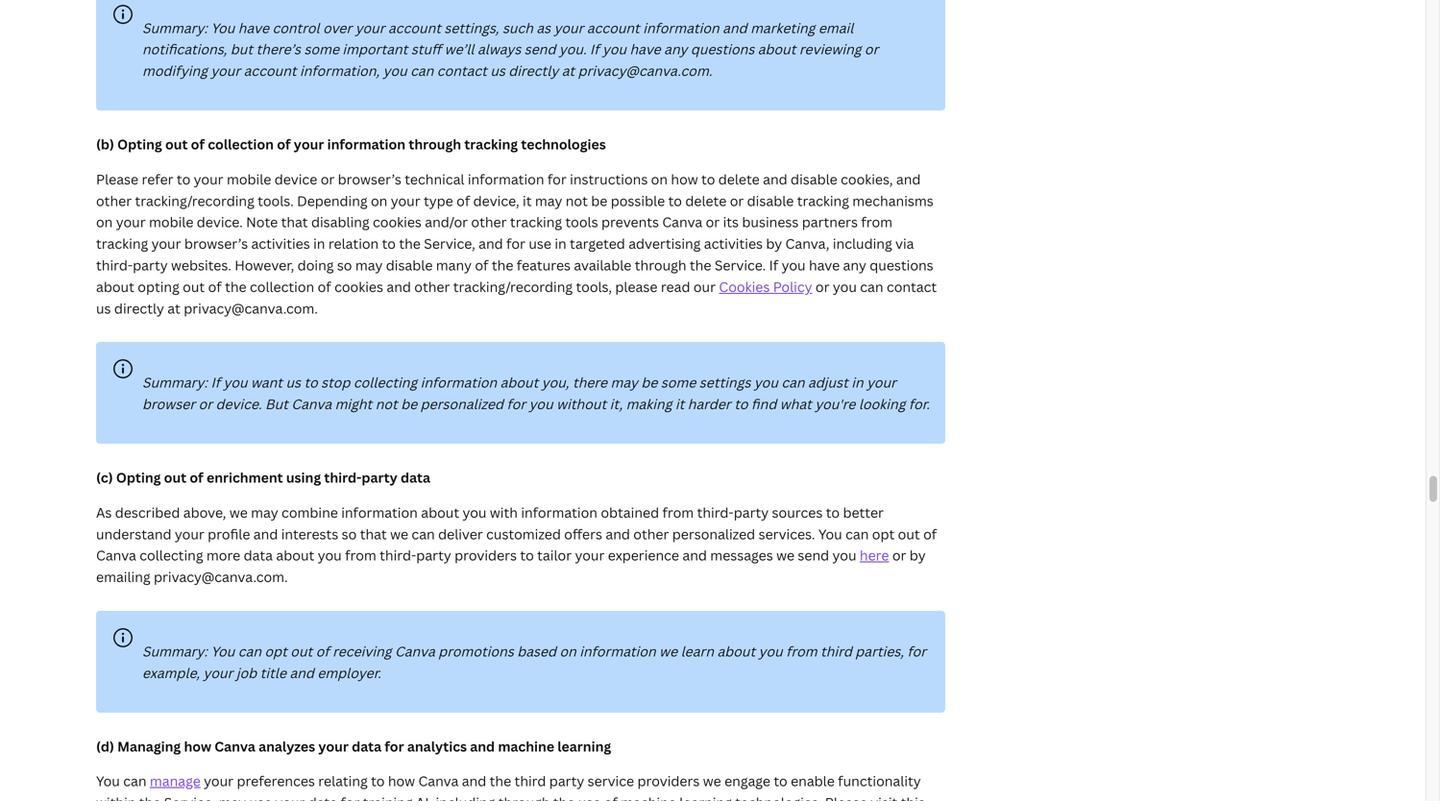 Task type: vqa. For each thing, say whether or not it's contained in the screenshot.
right it
yes



Task type: locate. For each thing, give the bounding box(es) containing it.
for inside summary: if you want us to stop collecting information about you, there may be some settings you can adjust in your browser or device. but canva might not be personalized for you without it, making it harder to find what you're looking for.
[[507, 395, 526, 413]]

and
[[723, 19, 747, 37], [763, 170, 787, 188], [896, 170, 921, 188], [479, 235, 503, 253], [387, 278, 411, 296], [253, 525, 278, 543], [606, 525, 630, 543], [682, 546, 707, 565], [290, 664, 314, 682], [470, 737, 495, 755], [462, 772, 486, 790]]

1 vertical spatial contact
[[887, 278, 937, 296]]

and inside summary: you can opt out of receiving canva promotions based on information we learn about you from third parties, for example, your job title and employer.
[[290, 664, 314, 682]]

you inside or you can contact us directly at privacy@canva.com.
[[833, 278, 857, 296]]

on down (b)
[[96, 213, 113, 231]]

0 horizontal spatial including
[[436, 794, 495, 801]]

canva right receiving
[[395, 642, 435, 660]]

canva inside summary: if you want us to stop collecting information about you, there may be some settings you can adjust in your browser or device. but canva might not be personalized for you without it, making it harder to find what you're looking for.
[[291, 395, 332, 413]]

1 vertical spatial any
[[843, 256, 866, 274]]

other inside as described above, we may combine information about you with information obtained from third-party sources to better understand your profile and interests so that we can deliver customized offers and other personalized services. you can opt out of canva collecting more data about you from third-party providers to tailor your experience and messages we send you
[[633, 525, 669, 543]]

1 vertical spatial so
[[342, 525, 357, 543]]

0 horizontal spatial directly
[[114, 299, 164, 317]]

at inside or you can contact us directly at privacy@canva.com.
[[167, 299, 180, 317]]

1 vertical spatial collecting
[[140, 546, 203, 565]]

third-
[[96, 256, 133, 274], [324, 468, 362, 487], [697, 503, 734, 522], [380, 546, 416, 565]]

collecting up might
[[353, 373, 417, 392]]

settings
[[699, 373, 751, 392]]

0 horizontal spatial that
[[281, 213, 308, 231]]

1 horizontal spatial activities
[[704, 235, 763, 253]]

in right adjust
[[851, 373, 863, 392]]

disabling
[[311, 213, 370, 231]]

on inside summary: you can opt out of receiving canva promotions based on information we learn about you from third parties, for example, your job title and employer.
[[560, 642, 576, 660]]

0 horizontal spatial please
[[96, 170, 138, 188]]

on right based
[[560, 642, 576, 660]]

2 activities from the left
[[704, 235, 763, 253]]

1 vertical spatial third
[[514, 772, 546, 790]]

0 horizontal spatial how
[[184, 737, 211, 755]]

0 vertical spatial including
[[833, 235, 892, 253]]

of inside as described above, we may combine information about you with information obtained from third-party sources to better understand your profile and interests so that we can deliver customized offers and other personalized services. you can opt out of canva collecting more data about you from third-party providers to tailor your experience and messages we send you
[[923, 525, 937, 543]]

your up websites.
[[151, 235, 181, 253]]

0 horizontal spatial third
[[514, 772, 546, 790]]

2 vertical spatial privacy@canva.com.
[[154, 568, 288, 586]]

2 horizontal spatial through
[[635, 256, 686, 274]]

questions inside please refer to your mobile device or browser's technical information for instructions on how to delete and disable cookies, and other tracking/recording tools. depending on your type of device, it may not be possible to delete or disable tracking mechanisms on your mobile device. note that disabling cookies and/or other tracking tools prevents canva or its business partners from tracking your browser's activities in relation to the service, and for use in targeted advertising activities by canva, including via third-party websites. however, doing so may disable many of the features available through the service. if you have any questions about opting out of the collection of cookies and other tracking/recording tools, please read our
[[870, 256, 933, 274]]

it inside please refer to your mobile device or browser's technical information for instructions on how to delete and disable cookies, and other tracking/recording tools. depending on your type of device, it may not be possible to delete or disable tracking mechanisms on your mobile device. note that disabling cookies and/or other tracking tools prevents canva or its business partners from tracking your browser's activities in relation to the service, and for use in targeted advertising activities by canva, including via third-party websites. however, doing so may disable many of the features available through the service. if you have any questions about opting out of the collection of cookies and other tracking/recording tools, please read our
[[523, 191, 532, 210]]

we left engage
[[703, 772, 721, 790]]

2 horizontal spatial if
[[769, 256, 778, 274]]

use down preferences
[[249, 794, 272, 801]]

you down more
[[211, 642, 235, 660]]

1 vertical spatial device.
[[216, 395, 262, 413]]

some
[[304, 40, 339, 58], [661, 373, 696, 392]]

about left you,
[[500, 373, 538, 392]]

about inside please refer to your mobile device or browser's technical information for instructions on how to delete and disable cookies, and other tracking/recording tools. depending on your type of device, it may not be possible to delete or disable tracking mechanisms on your mobile device. note that disabling cookies and/or other tracking tools prevents canva or its business partners from tracking your browser's activities in relation to the service, and for use in targeted advertising activities by canva, including via third-party websites. however, doing so may disable many of the features available through the service. if you have any questions about opting out of the collection of cookies and other tracking/recording tools, please read our
[[96, 278, 134, 296]]

opt inside as described above, we may combine information about you with information obtained from third-party sources to better understand your profile and interests so that we can deliver customized offers and other personalized services. you can opt out of canva collecting more data about you from third-party providers to tailor your experience and messages we send you
[[872, 525, 895, 543]]

some down the over
[[304, 40, 339, 58]]

0 horizontal spatial in
[[313, 235, 325, 253]]

contact
[[437, 62, 487, 80], [887, 278, 937, 296]]

tailor
[[537, 546, 572, 565]]

1 horizontal spatial collecting
[[353, 373, 417, 392]]

or right "browser"
[[198, 395, 212, 413]]

ai,
[[416, 794, 432, 801]]

based
[[517, 642, 556, 660]]

directly down the opting
[[114, 299, 164, 317]]

questions down marketing
[[691, 40, 754, 58]]

of
[[191, 135, 205, 153], [277, 135, 291, 153], [456, 191, 470, 210], [475, 256, 489, 274], [208, 278, 222, 296], [318, 278, 331, 296], [190, 468, 203, 487], [923, 525, 937, 543], [316, 642, 329, 660], [604, 794, 618, 801]]

providers down 'deliver'
[[455, 546, 517, 565]]

information
[[643, 19, 719, 37], [327, 135, 406, 153], [468, 170, 544, 188], [420, 373, 497, 392], [341, 503, 418, 522], [521, 503, 597, 522], [580, 642, 656, 660]]

contact down 'we'll'
[[437, 62, 487, 80]]

we left 'deliver'
[[390, 525, 408, 543]]

send down services.
[[798, 546, 829, 565]]

browser's
[[338, 170, 401, 188], [184, 235, 248, 253]]

cookies
[[373, 213, 422, 231], [334, 278, 383, 296]]

not up tools
[[566, 191, 588, 210]]

collection down however,
[[250, 278, 314, 296]]

collection
[[208, 135, 274, 153], [250, 278, 314, 296]]

mobile up tools.
[[227, 170, 271, 188]]

0 horizontal spatial questions
[[691, 40, 754, 58]]

cookies policy link
[[719, 278, 812, 296]]

2 horizontal spatial us
[[490, 62, 505, 80]]

canva up emailing
[[96, 546, 136, 565]]

0 horizontal spatial use
[[249, 794, 272, 801]]

deliver
[[438, 525, 483, 543]]

from down mechanisms
[[861, 213, 893, 231]]

learning
[[557, 737, 611, 755], [679, 794, 732, 801]]

questions
[[691, 40, 754, 58], [870, 256, 933, 274]]

0 vertical spatial directly
[[508, 62, 558, 80]]

2 vertical spatial be
[[401, 395, 417, 413]]

read
[[661, 278, 690, 296]]

any
[[664, 40, 687, 58], [843, 256, 866, 274]]

contact inside summary: you have control over your account settings, such as your account information and marketing email notifications, but there's some important stuff we'll always send you. if you have any questions about reviewing or modifying your account information, you can contact us directly at privacy@canva.com.
[[437, 62, 487, 80]]

may down relation
[[355, 256, 383, 274]]

1 horizontal spatial through
[[498, 794, 550, 801]]

obtained
[[601, 503, 659, 522]]

your up you.
[[554, 19, 584, 37]]

2 summary: from the top
[[142, 373, 208, 392]]

canva inside your preferences relating to how canva and the third party service providers we engage to enable functionality within the service, may use your data for training ai, including through the use of machine learning technologies. please visit this
[[418, 772, 459, 790]]

1 vertical spatial summary:
[[142, 373, 208, 392]]

providers inside as described above, we may combine information about you with information obtained from third-party sources to better understand your profile and interests so that we can deliver customized offers and other personalized services. you can opt out of canva collecting more data about you from third-party providers to tailor your experience and messages we send you
[[455, 546, 517, 565]]

privacy@canva.com.
[[578, 62, 712, 80], [184, 299, 318, 317], [154, 568, 288, 586]]

may inside as described above, we may combine information about you with information obtained from third-party sources to better understand your profile and interests so that we can deliver customized offers and other personalized services. you can opt out of canva collecting more data about you from third-party providers to tailor your experience and messages we send you
[[251, 503, 278, 522]]

please down (b)
[[96, 170, 138, 188]]

from left parties,
[[786, 642, 817, 660]]

0 horizontal spatial us
[[96, 299, 111, 317]]

service, down manage
[[164, 794, 215, 801]]

summary: inside summary: if you want us to stop collecting information about you, there may be some settings you can adjust in your browser or device. but canva might not be personalized for you without it, making it harder to find what you're looking for.
[[142, 373, 208, 392]]

0 horizontal spatial if
[[211, 373, 220, 392]]

tracking/recording
[[135, 191, 254, 210], [453, 278, 573, 296]]

party inside your preferences relating to how canva and the third party service providers we engage to enable functionality within the service, may use your data for training ai, including through the use of machine learning technologies. please visit this
[[549, 772, 584, 790]]

or right the reviewing
[[865, 40, 878, 58]]

1 horizontal spatial personalized
[[672, 525, 755, 543]]

but
[[265, 395, 288, 413]]

1 horizontal spatial learning
[[679, 794, 732, 801]]

canva inside please refer to your mobile device or browser's technical information for instructions on how to delete and disable cookies, and other tracking/recording tools. depending on your type of device, it may not be possible to delete or disable tracking mechanisms on your mobile device. note that disabling cookies and/or other tracking tools prevents canva or its business partners from tracking your browser's activities in relation to the service, and for use in targeted advertising activities by canva, including via third-party websites. however, doing so may disable many of the features available through the service. if you have any questions about opting out of the collection of cookies and other tracking/recording tools, please read our
[[662, 213, 702, 231]]

can down better
[[846, 525, 869, 543]]

but
[[230, 40, 253, 58]]

activities down its
[[704, 235, 763, 253]]

manage link
[[150, 772, 201, 790]]

0 horizontal spatial personalized
[[420, 395, 503, 413]]

information inside summary: you have control over your account settings, such as your account information and marketing email notifications, but there's some important stuff we'll always send you. if you have any questions about reviewing or modifying your account information, you can contact us directly at privacy@canva.com.
[[643, 19, 719, 37]]

summary: inside summary: you have control over your account settings, such as your account information and marketing email notifications, but there's some important stuff we'll always send you. if you have any questions about reviewing or modifying your account information, you can contact us directly at privacy@canva.com.
[[142, 19, 208, 37]]

send inside as described above, we may combine information about you with information obtained from third-party sources to better understand your profile and interests so that we can deliver customized offers and other personalized services. you can opt out of canva collecting more data about you from third-party providers to tailor your experience and messages we send you
[[798, 546, 829, 565]]

privacy@canva.com. down you.
[[578, 62, 712, 80]]

by down business
[[766, 235, 782, 253]]

collecting inside summary: if you want us to stop collecting information about you, there may be some settings you can adjust in your browser or device. but canva might not be personalized for you without it, making it harder to find what you're looking for.
[[353, 373, 417, 392]]

0 horizontal spatial have
[[238, 19, 269, 37]]

please inside please refer to your mobile device or browser's technical information for instructions on how to delete and disable cookies, and other tracking/recording tools. depending on your type of device, it may not be possible to delete or disable tracking mechanisms on your mobile device. note that disabling cookies and/or other tracking tools prevents canva or its business partners from tracking your browser's activities in relation to the service, and for use in targeted advertising activities by canva, including via third-party websites. however, doing so may disable many of the features available through the service. if you have any questions about opting out of the collection of cookies and other tracking/recording tools, please read our
[[96, 170, 138, 188]]

summary: inside summary: you can opt out of receiving canva promotions based on information we learn about you from third parties, for example, your job title and employer.
[[142, 642, 208, 660]]

party
[[133, 256, 168, 274], [362, 468, 398, 487], [734, 503, 769, 522], [416, 546, 451, 565], [549, 772, 584, 790]]

activities up however,
[[251, 235, 310, 253]]

canva down stop
[[291, 395, 332, 413]]

1 vertical spatial please
[[825, 794, 867, 801]]

disable left many in the top left of the page
[[386, 256, 433, 274]]

0 vertical spatial that
[[281, 213, 308, 231]]

providers right service
[[637, 772, 700, 790]]

0 vertical spatial providers
[[455, 546, 517, 565]]

contact down the via
[[887, 278, 937, 296]]

contact inside or you can contact us directly at privacy@canva.com.
[[887, 278, 937, 296]]

if inside summary: you have control over your account settings, such as your account information and marketing email notifications, but there's some important stuff we'll always send you. if you have any questions about reviewing or modifying your account information, you can contact us directly at privacy@canva.com.
[[590, 40, 599, 58]]

1 vertical spatial service,
[[164, 794, 215, 801]]

or inside summary: if you want us to stop collecting information about you, there may be some settings you can adjust in your browser or device. but canva might not be personalized for you without it, making it harder to find what you're looking for.
[[198, 395, 212, 413]]

directly down always
[[508, 62, 558, 80]]

there
[[573, 373, 607, 392]]

you inside please refer to your mobile device or browser's technical information for instructions on how to delete and disable cookies, and other tracking/recording tools. depending on your type of device, it may not be possible to delete or disable tracking mechanisms on your mobile device. note that disabling cookies and/or other tracking tools prevents canva or its business partners from tracking your browser's activities in relation to the service, and for use in targeted advertising activities by canva, including via third-party websites. however, doing so may disable many of the features available through the service. if you have any questions about opting out of the collection of cookies and other tracking/recording tools, please read our
[[782, 256, 806, 274]]

in inside summary: if you want us to stop collecting information about you, there may be some settings you can adjust in your browser or device. but canva might not be personalized for you without it, making it harder to find what you're looking for.
[[851, 373, 863, 392]]

have up the but
[[238, 19, 269, 37]]

for.
[[909, 395, 930, 413]]

account right as
[[587, 19, 640, 37]]

collecting down understand
[[140, 546, 203, 565]]

out inside as described above, we may combine information about you with information obtained from third-party sources to better understand your profile and interests so that we can deliver customized offers and other personalized services. you can opt out of canva collecting more data about you from third-party providers to tailor your experience and messages we send you
[[898, 525, 920, 543]]

you up within
[[96, 772, 120, 790]]

1 vertical spatial machine
[[621, 794, 676, 801]]

we
[[229, 503, 248, 522], [390, 525, 408, 543], [776, 546, 795, 565], [659, 642, 677, 660], [703, 772, 721, 790]]

1 vertical spatial some
[[661, 373, 696, 392]]

1 vertical spatial us
[[96, 299, 111, 317]]

about inside summary: you have control over your account settings, such as your account information and marketing email notifications, but there's some important stuff we'll always send you. if you have any questions about reviewing or modifying your account information, you can contact us directly at privacy@canva.com.
[[758, 40, 796, 58]]

other up experience
[[633, 525, 669, 543]]

about down marketing
[[758, 40, 796, 58]]

delete
[[718, 170, 760, 188], [685, 191, 727, 210]]

that down tools.
[[281, 213, 308, 231]]

1 horizontal spatial how
[[388, 772, 415, 790]]

3 summary: from the top
[[142, 642, 208, 660]]

your right refer
[[194, 170, 223, 188]]

0 vertical spatial how
[[671, 170, 698, 188]]

0 vertical spatial delete
[[718, 170, 760, 188]]

can up 'job'
[[238, 642, 261, 660]]

your up important
[[355, 19, 385, 37]]

0 vertical spatial service,
[[424, 235, 475, 253]]

and inside summary: you have control over your account settings, such as your account information and marketing email notifications, but there's some important stuff we'll always send you. if you have any questions about reviewing or modifying your account information, you can contact us directly at privacy@canva.com.
[[723, 19, 747, 37]]

privacy@canva.com. down more
[[154, 568, 288, 586]]

cookies up relation
[[373, 213, 422, 231]]

by inside please refer to your mobile device or browser's technical information for instructions on how to delete and disable cookies, and other tracking/recording tools. depending on your type of device, it may not be possible to delete or disable tracking mechanisms on your mobile device. note that disabling cookies and/or other tracking tools prevents canva or its business partners from tracking your browser's activities in relation to the service, and for use in targeted advertising activities by canva, including via third-party websites. however, doing so may disable many of the features available through the service. if you have any questions about opting out of the collection of cookies and other tracking/recording tools, please read our
[[766, 235, 782, 253]]

2 horizontal spatial have
[[809, 256, 840, 274]]

0 vertical spatial be
[[591, 191, 607, 210]]

activities
[[251, 235, 310, 253], [704, 235, 763, 253]]

messages
[[710, 546, 773, 565]]

disable up business
[[747, 191, 794, 210]]

learning inside your preferences relating to how canva and the third party service providers we engage to enable functionality within the service, may use your data for training ai, including through the use of machine learning technologies. please visit this
[[679, 794, 732, 801]]

including down partners
[[833, 235, 892, 253]]

example,
[[142, 664, 200, 682]]

0 horizontal spatial mobile
[[149, 213, 193, 231]]

summary: for summary: if you want us to stop collecting information about you, there may be some settings you can adjust in your browser or device. but canva might not be personalized for you without it, making it harder to find what you're looking for.
[[142, 373, 208, 392]]

you up policy
[[782, 256, 806, 274]]

for down technologies
[[547, 170, 567, 188]]

analyzes
[[259, 737, 315, 755]]

and/or
[[425, 213, 468, 231]]

0 horizontal spatial service,
[[164, 794, 215, 801]]

1 horizontal spatial some
[[661, 373, 696, 392]]

1 activities from the left
[[251, 235, 310, 253]]

you down sources
[[818, 525, 842, 543]]

1 horizontal spatial any
[[843, 256, 866, 274]]

privacy@canva.com. inside summary: you have control over your account settings, such as your account information and marketing email notifications, but there's some important stuff we'll always send you. if you have any questions about reviewing or modifying your account information, you can contact us directly at privacy@canva.com.
[[578, 62, 712, 80]]

if right you.
[[590, 40, 599, 58]]

1 horizontal spatial us
[[286, 373, 301, 392]]

you up the but
[[211, 19, 235, 37]]

(d) managing how canva analyzes your data for analytics and machine learning
[[96, 737, 611, 755]]

0 vertical spatial send
[[524, 40, 556, 58]]

other down (b)
[[96, 191, 132, 210]]

1 horizontal spatial including
[[833, 235, 892, 253]]

1 horizontal spatial service,
[[424, 235, 475, 253]]

information,
[[300, 62, 380, 80]]

opting right (b)
[[117, 135, 162, 153]]

about left the opting
[[96, 278, 134, 296]]

1 horizontal spatial providers
[[637, 772, 700, 790]]

1 horizontal spatial at
[[562, 62, 575, 80]]

any inside summary: you have control over your account settings, such as your account information and marketing email notifications, but there's some important stuff we'll always send you. if you have any questions about reviewing or modifying your account information, you can contact us directly at privacy@canva.com.
[[664, 40, 687, 58]]

0 vertical spatial have
[[238, 19, 269, 37]]

can down stuff
[[410, 62, 434, 80]]

2 vertical spatial through
[[498, 794, 550, 801]]

tools.
[[258, 191, 294, 210]]

2 vertical spatial disable
[[386, 256, 433, 274]]

1 vertical spatial it
[[675, 395, 684, 413]]

not right might
[[375, 395, 398, 413]]

1 vertical spatial not
[[375, 395, 398, 413]]

0 vertical spatial summary:
[[142, 19, 208, 37]]

tools
[[565, 213, 598, 231]]

without
[[556, 395, 606, 413]]

we up profile
[[229, 503, 248, 522]]

tracking
[[464, 135, 518, 153], [797, 191, 849, 210], [510, 213, 562, 231], [96, 235, 148, 253]]

device. down want
[[216, 395, 262, 413]]

use
[[529, 235, 551, 253], [249, 794, 272, 801], [578, 794, 601, 801]]

1 horizontal spatial machine
[[621, 794, 676, 801]]

tools,
[[576, 278, 612, 296]]

engage
[[724, 772, 770, 790]]

1 horizontal spatial directly
[[508, 62, 558, 80]]

depending
[[297, 191, 368, 210]]

features
[[517, 256, 571, 274]]

0 horizontal spatial be
[[401, 395, 417, 413]]

as
[[96, 503, 112, 522]]

you right policy
[[833, 278, 857, 296]]

1 vertical spatial questions
[[870, 256, 933, 274]]

0 vertical spatial so
[[337, 256, 352, 274]]

1 horizontal spatial mobile
[[227, 170, 271, 188]]

harder
[[688, 395, 731, 413]]

the
[[399, 235, 421, 253], [492, 256, 513, 274], [690, 256, 711, 274], [225, 278, 247, 296], [490, 772, 511, 790], [139, 794, 161, 801], [553, 794, 575, 801]]

or right here link
[[892, 546, 906, 565]]

us inside summary: if you want us to stop collecting information about you, there may be some settings you can adjust in your browser or device. but canva might not be personalized for you without it, making it harder to find what you're looking for.
[[286, 373, 301, 392]]

what
[[780, 395, 812, 413]]

about
[[758, 40, 796, 58], [96, 278, 134, 296], [500, 373, 538, 392], [421, 503, 459, 522], [276, 546, 314, 565], [717, 642, 755, 660]]

machine inside your preferences relating to how canva and the third party service providers we engage to enable functionality within the service, may use your data for training ai, including through the use of machine learning technologies. please visit this
[[621, 794, 676, 801]]

information inside summary: you can opt out of receiving canva promotions based on information we learn about you from third parties, for example, your job title and employer.
[[580, 642, 656, 660]]

so inside please refer to your mobile device or browser's technical information for instructions on how to delete and disable cookies, and other tracking/recording tools. depending on your type of device, it may not be possible to delete or disable tracking mechanisms on your mobile device. note that disabling cookies and/or other tracking tools prevents canva or its business partners from tracking your browser's activities in relation to the service, and for use in targeted advertising activities by canva, including via third-party websites. however, doing so may disable many of the features available through the service. if you have any questions about opting out of the collection of cookies and other tracking/recording tools, please read our
[[337, 256, 352, 274]]

1 horizontal spatial use
[[529, 235, 551, 253]]

opting for (c)
[[116, 468, 161, 487]]

that inside please refer to your mobile device or browser's technical information for instructions on how to delete and disable cookies, and other tracking/recording tools. depending on your type of device, it may not be possible to delete or disable tracking mechanisms on your mobile device. note that disabling cookies and/or other tracking tools prevents canva or its business partners from tracking your browser's activities in relation to the service, and for use in targeted advertising activities by canva, including via third-party websites. however, doing so may disable many of the features available through the service. if you have any questions about opting out of the collection of cookies and other tracking/recording tools, please read our
[[281, 213, 308, 231]]

0 vertical spatial if
[[590, 40, 599, 58]]

2 horizontal spatial be
[[641, 373, 658, 392]]

0 horizontal spatial contact
[[437, 62, 487, 80]]

third left service
[[514, 772, 546, 790]]

0 vertical spatial contact
[[437, 62, 487, 80]]

summary: for summary: you have control over your account settings, such as your account information and marketing email notifications, but there's some important stuff we'll always send you. if you have any questions about reviewing or modifying your account information, you can contact us directly at privacy@canva.com.
[[142, 19, 208, 37]]

0 vertical spatial third
[[820, 642, 852, 660]]

1 horizontal spatial please
[[825, 794, 867, 801]]

1 vertical spatial including
[[436, 794, 495, 801]]

device
[[274, 170, 317, 188]]

not inside summary: if you want us to stop collecting information about you, there may be some settings you can adjust in your browser or device. but canva might not be personalized for you without it, making it harder to find what you're looking for.
[[375, 395, 398, 413]]

find
[[751, 395, 777, 413]]

our
[[694, 278, 716, 296]]

important
[[342, 40, 408, 58]]

2 vertical spatial summary:
[[142, 642, 208, 660]]

1 horizontal spatial be
[[591, 191, 607, 210]]

us for summary:
[[286, 373, 301, 392]]

service, inside your preferences relating to how canva and the third party service providers we engage to enable functionality within the service, may use your data for training ai, including through the use of machine learning technologies. please visit this
[[164, 794, 215, 801]]

0 vertical spatial opt
[[872, 525, 895, 543]]

1 summary: from the top
[[142, 19, 208, 37]]

how
[[671, 170, 698, 188], [184, 737, 211, 755], [388, 772, 415, 790]]

0 horizontal spatial at
[[167, 299, 180, 317]]

of inside your preferences relating to how canva and the third party service providers we engage to enable functionality within the service, may use your data for training ai, including through the use of machine learning technologies. please visit this
[[604, 794, 618, 801]]

tracking/recording down refer
[[135, 191, 254, 210]]

about down interests
[[276, 546, 314, 565]]

learn
[[681, 642, 714, 660]]

1 vertical spatial if
[[769, 256, 778, 274]]

browser's down (b) opting out of collection of your information through tracking technologies
[[338, 170, 401, 188]]

0 vertical spatial collecting
[[353, 373, 417, 392]]

0 horizontal spatial send
[[524, 40, 556, 58]]

may inside summary: if you want us to stop collecting information about you, there may be some settings you can adjust in your browser or device. but canva might not be personalized for you without it, making it harder to find what you're looking for.
[[611, 373, 638, 392]]

use down service
[[578, 794, 601, 801]]

third inside summary: you can opt out of receiving canva promotions based on information we learn about you from third parties, for example, your job title and employer.
[[820, 642, 852, 660]]

have right you.
[[630, 40, 661, 58]]

0 vertical spatial through
[[409, 135, 461, 153]]

you inside summary: you have control over your account settings, such as your account information and marketing email notifications, but there's some important stuff we'll always send you. if you have any questions about reviewing or modifying your account information, you can contact us directly at privacy@canva.com.
[[211, 19, 235, 37]]

at
[[562, 62, 575, 80], [167, 299, 180, 317]]

0 horizontal spatial by
[[766, 235, 782, 253]]

device,
[[473, 191, 519, 210]]

0 vertical spatial by
[[766, 235, 782, 253]]

us inside or you can contact us directly at privacy@canva.com.
[[96, 299, 111, 317]]

providers
[[455, 546, 517, 565], [637, 772, 700, 790]]

data
[[401, 468, 430, 487], [244, 546, 273, 565], [352, 737, 381, 755], [308, 794, 337, 801]]

canva left analyzes
[[215, 737, 255, 755]]

including
[[833, 235, 892, 253], [436, 794, 495, 801]]

0 horizontal spatial collecting
[[140, 546, 203, 565]]

how inside your preferences relating to how canva and the third party service providers we engage to enable functionality within the service, may use your data for training ai, including through the use of machine learning technologies. please visit this
[[388, 772, 415, 790]]

directly inside or you can contact us directly at privacy@canva.com.
[[114, 299, 164, 317]]

personalized
[[420, 395, 503, 413], [672, 525, 755, 543]]

send inside summary: you have control over your account settings, such as your account information and marketing email notifications, but there's some important stuff we'll always send you. if you have any questions about reviewing or modifying your account information, you can contact us directly at privacy@canva.com.
[[524, 40, 556, 58]]

device.
[[197, 213, 243, 231], [216, 395, 262, 413]]

title
[[260, 664, 286, 682]]

collection up tools.
[[208, 135, 274, 153]]

your preferences relating to how canva and the third party service providers we engage to enable functionality within the service, may use your data for training ai, including through the use of machine learning technologies. please visit this
[[96, 772, 925, 801]]

be up making
[[641, 373, 658, 392]]

please
[[96, 170, 138, 188], [825, 794, 867, 801]]

opt up title at the bottom left of the page
[[265, 642, 287, 660]]

1 vertical spatial have
[[630, 40, 661, 58]]

0 horizontal spatial providers
[[455, 546, 517, 565]]

your up device
[[294, 135, 324, 153]]

you
[[602, 40, 626, 58], [383, 62, 407, 80], [782, 256, 806, 274], [833, 278, 857, 296], [223, 373, 247, 392], [754, 373, 778, 392], [529, 395, 553, 413], [463, 503, 487, 522], [318, 546, 342, 565], [832, 546, 857, 565], [759, 642, 783, 660]]

summary: up "example,"
[[142, 642, 208, 660]]

for right parties,
[[907, 642, 926, 660]]

for inside your preferences relating to how canva and the third party service providers we engage to enable functionality within the service, may use your data for training ai, including through the use of machine learning technologies. please visit this
[[341, 794, 360, 801]]

summary: up "browser"
[[142, 373, 208, 392]]

1 horizontal spatial if
[[590, 40, 599, 58]]

service
[[588, 772, 634, 790]]

by right here link
[[910, 546, 926, 565]]

1 vertical spatial how
[[184, 737, 211, 755]]



Task type: describe. For each thing, give the bounding box(es) containing it.
1 horizontal spatial account
[[388, 19, 441, 37]]

services.
[[759, 525, 815, 543]]

tracking up device,
[[464, 135, 518, 153]]

0 horizontal spatial learning
[[557, 737, 611, 755]]

via
[[895, 235, 914, 253]]

you down interests
[[318, 546, 342, 565]]

parties,
[[855, 642, 904, 660]]

within
[[96, 794, 136, 801]]

(b) opting out of collection of your information through tracking technologies
[[96, 135, 606, 153]]

0 horizontal spatial through
[[409, 135, 461, 153]]

or up depending
[[321, 170, 335, 188]]

looking
[[859, 395, 905, 413]]

for left analytics
[[385, 737, 404, 755]]

advertising
[[628, 235, 701, 253]]

data inside your preferences relating to how canva and the third party service providers we engage to enable functionality within the service, may use your data for training ai, including through the use of machine learning technologies. please visit this
[[308, 794, 337, 801]]

party up services.
[[734, 503, 769, 522]]

0 vertical spatial browser's
[[338, 170, 401, 188]]

from up receiving
[[345, 546, 376, 565]]

can inside summary: you can opt out of receiving canva promotions based on information we learn about you from third parties, for example, your job title and employer.
[[238, 642, 261, 660]]

that inside as described above, we may combine information about you with information obtained from third-party sources to better understand your profile and interests so that we can deliver customized offers and other personalized services. you can opt out of canva collecting more data about you from third-party providers to tailor your experience and messages we send you
[[360, 525, 387, 543]]

notifications,
[[142, 40, 227, 58]]

relating
[[318, 772, 368, 790]]

making
[[626, 395, 672, 413]]

your inside summary: if you want us to stop collecting information about you, there may be some settings you can adjust in your browser or device. but canva might not be personalized for you without it, making it harder to find what you're looking for.
[[867, 373, 896, 392]]

of inside summary: you can opt out of receiving canva promotions based on information we learn about you from third parties, for example, your job title and employer.
[[316, 642, 329, 660]]

enable
[[791, 772, 835, 790]]

information inside summary: if you want us to stop collecting information about you, there may be some settings you can adjust in your browser or device. but canva might not be personalized for you without it, making it harder to find what you're looking for.
[[420, 373, 497, 392]]

not inside please refer to your mobile device or browser's technical information for instructions on how to delete and disable cookies, and other tracking/recording tools. depending on your type of device, it may not be possible to delete or disable tracking mechanisms on your mobile device. note that disabling cookies and/or other tracking tools prevents canva or its business partners from tracking your browser's activities in relation to the service, and for use in targeted advertising activities by canva, including via third-party websites. however, doing so may disable many of the features available through the service. if you have any questions about opting out of the collection of cookies and other tracking/recording tools, please read our
[[566, 191, 588, 210]]

party right using
[[362, 468, 398, 487]]

device. inside please refer to your mobile device or browser's technical information for instructions on how to delete and disable cookies, and other tracking/recording tools. depending on your type of device, it may not be possible to delete or disable tracking mechanisms on your mobile device. note that disabling cookies and/or other tracking tools prevents canva or its business partners from tracking your browser's activities in relation to the service, and for use in targeted advertising activities by canva, including via third-party websites. however, doing so may disable many of the features available through the service. if you have any questions about opting out of the collection of cookies and other tracking/recording tools, please read our
[[197, 213, 243, 231]]

privacy@canva.com. inside or by emailing privacy@canva.com.
[[154, 568, 288, 586]]

technologies
[[521, 135, 606, 153]]

many
[[436, 256, 472, 274]]

visit
[[871, 794, 898, 801]]

you left want
[[223, 373, 247, 392]]

for up features
[[506, 235, 525, 253]]

may right device,
[[535, 191, 562, 210]]

(c)
[[96, 468, 113, 487]]

receiving
[[333, 642, 392, 660]]

0 vertical spatial cookies
[[373, 213, 422, 231]]

from inside please refer to your mobile device or browser's technical information for instructions on how to delete and disable cookies, and other tracking/recording tools. depending on your type of device, it may not be possible to delete or disable tracking mechanisms on your mobile device. note that disabling cookies and/or other tracking tools prevents canva or its business partners from tracking your browser's activities in relation to the service, and for use in targeted advertising activities by canva, including via third-party websites. however, doing so may disable many of the features available through the service. if you have any questions about opting out of the collection of cookies and other tracking/recording tools, please read our
[[861, 213, 893, 231]]

you,
[[542, 373, 569, 392]]

on up possible
[[651, 170, 668, 188]]

providers inside your preferences relating to how canva and the third party service providers we engage to enable functionality within the service, may use your data for training ai, including through the use of machine learning technologies. please visit this
[[637, 772, 700, 790]]

including inside please refer to your mobile device or browser's technical information for instructions on how to delete and disable cookies, and other tracking/recording tools. depending on your type of device, it may not be possible to delete or disable tracking mechanisms on your mobile device. note that disabling cookies and/or other tracking tools prevents canva or its business partners from tracking your browser's activities in relation to the service, and for use in targeted advertising activities by canva, including via third-party websites. however, doing so may disable many of the features available through the service. if you have any questions about opting out of the collection of cookies and other tracking/recording tools, please read our
[[833, 235, 892, 253]]

prevents
[[601, 213, 659, 231]]

summary: for summary: you can opt out of receiving canva promotions based on information we learn about you from third parties, for example, your job title and employer.
[[142, 642, 208, 660]]

canva inside as described above, we may combine information about you with information obtained from third-party sources to better understand your profile and interests so that we can deliver customized offers and other personalized services. you can opt out of canva collecting more data about you from third-party providers to tailor your experience and messages we send you
[[96, 546, 136, 565]]

0 horizontal spatial tracking/recording
[[135, 191, 254, 210]]

use inside please refer to your mobile device or browser's technical information for instructions on how to delete and disable cookies, and other tracking/recording tools. depending on your type of device, it may not be possible to delete or disable tracking mechanisms on your mobile device. note that disabling cookies and/or other tracking tools prevents canva or its business partners from tracking your browser's activities in relation to the service, and for use in targeted advertising activities by canva, including via third-party websites. however, doing so may disable many of the features available through the service. if you have any questions about opting out of the collection of cookies and other tracking/recording tools, please read our
[[529, 235, 551, 253]]

service.
[[715, 256, 766, 274]]

policy
[[773, 278, 812, 296]]

canva inside summary: you can opt out of receiving canva promotions based on information we learn about you from third parties, for example, your job title and employer.
[[395, 642, 435, 660]]

from inside summary: you can opt out of receiving canva promotions based on information we learn about you from third parties, for example, your job title and employer.
[[786, 642, 817, 660]]

using
[[286, 468, 321, 487]]

we inside your preferences relating to how canva and the third party service providers we engage to enable functionality within the service, may use your data for training ai, including through the use of machine learning technologies. please visit this
[[703, 772, 721, 790]]

1 vertical spatial disable
[[747, 191, 794, 210]]

you down you,
[[529, 395, 553, 413]]

third inside your preferences relating to how canva and the third party service providers we engage to enable functionality within the service, may use your data for training ai, including through the use of machine learning technologies. please visit this
[[514, 772, 546, 790]]

third- inside please refer to your mobile device or browser's technical information for instructions on how to delete and disable cookies, and other tracking/recording tools. depending on your type of device, it may not be possible to delete or disable tracking mechanisms on your mobile device. note that disabling cookies and/or other tracking tools prevents canva or its business partners from tracking your browser's activities in relation to the service, and for use in targeted advertising activities by canva, including via third-party websites. however, doing so may disable many of the features available through the service. if you have any questions about opting out of the collection of cookies and other tracking/recording tools, please read our
[[96, 256, 133, 274]]

analytics
[[407, 737, 467, 755]]

for inside summary: you can opt out of receiving canva promotions based on information we learn about you from third parties, for example, your job title and employer.
[[907, 642, 926, 660]]

0 horizontal spatial account
[[244, 62, 296, 80]]

1 vertical spatial mobile
[[149, 213, 193, 231]]

can inside summary: if you want us to stop collecting information about you, there may be some settings you can adjust in your browser or device. but canva might not be personalized for you without it, making it harder to find what you're looking for.
[[781, 373, 805, 392]]

out inside please refer to your mobile device or browser's technical information for instructions on how to delete and disable cookies, and other tracking/recording tools. depending on your type of device, it may not be possible to delete or disable tracking mechanisms on your mobile device. note that disabling cookies and/or other tracking tools prevents canva or its business partners from tracking your browser's activities in relation to the service, and for use in targeted advertising activities by canva, including via third-party websites. however, doing so may disable many of the features available through the service. if you have any questions about opting out of the collection of cookies and other tracking/recording tools, please read our
[[183, 278, 205, 296]]

settings,
[[444, 19, 499, 37]]

browser
[[142, 395, 195, 413]]

can up within
[[123, 772, 147, 790]]

any inside please refer to your mobile device or browser's technical information for instructions on how to delete and disable cookies, and other tracking/recording tools. depending on your type of device, it may not be possible to delete or disable tracking mechanisms on your mobile device. note that disabling cookies and/or other tracking tools prevents canva or its business partners from tracking your browser's activities in relation to the service, and for use in targeted advertising activities by canva, including via third-party websites. however, doing so may disable many of the features available through the service. if you have any questions about opting out of the collection of cookies and other tracking/recording tools, please read our
[[843, 256, 866, 274]]

if inside please refer to your mobile device or browser's technical information for instructions on how to delete and disable cookies, and other tracking/recording tools. depending on your type of device, it may not be possible to delete or disable tracking mechanisms on your mobile device. note that disabling cookies and/or other tracking tools prevents canva or its business partners from tracking your browser's activities in relation to the service, and for use in targeted advertising activities by canva, including via third-party websites. however, doing so may disable many of the features available through the service. if you have any questions about opting out of the collection of cookies and other tracking/recording tools, please read our
[[769, 256, 778, 274]]

or left its
[[706, 213, 720, 231]]

other down device,
[[471, 213, 507, 231]]

have inside please refer to your mobile device or browser's technical information for instructions on how to delete and disable cookies, and other tracking/recording tools. depending on your type of device, it may not be possible to delete or disable tracking mechanisms on your mobile device. note that disabling cookies and/or other tracking tools prevents canva or its business partners from tracking your browser's activities in relation to the service, and for use in targeted advertising activities by canva, including via third-party websites. however, doing so may disable many of the features available through the service. if you have any questions about opting out of the collection of cookies and other tracking/recording tools, please read our
[[809, 256, 840, 274]]

possible
[[611, 191, 665, 210]]

or inside summary: you have control over your account settings, such as your account information and marketing email notifications, but there's some important stuff we'll always send you. if you have any questions about reviewing or modifying your account information, you can contact us directly at privacy@canva.com.
[[865, 40, 878, 58]]

opting
[[138, 278, 179, 296]]

1 vertical spatial cookies
[[334, 278, 383, 296]]

you up 'deliver'
[[463, 503, 487, 522]]

or by emailing privacy@canva.com.
[[96, 546, 926, 586]]

(d)
[[96, 737, 114, 755]]

your down refer
[[116, 213, 146, 231]]

managing
[[117, 737, 181, 755]]

better
[[843, 503, 884, 522]]

opting for (b)
[[117, 135, 162, 153]]

can inside summary: you have control over your account settings, such as your account information and marketing email notifications, but there's some important stuff we'll always send you. if you have any questions about reviewing or modifying your account information, you can contact us directly at privacy@canva.com.
[[410, 62, 434, 80]]

we down services.
[[776, 546, 795, 565]]

summary: you have control over your account settings, such as your account information and marketing email notifications, but there's some important stuff we'll always send you. if you have any questions about reviewing or modifying your account information, you can contact us directly at privacy@canva.com.
[[142, 19, 878, 80]]

manage
[[150, 772, 201, 790]]

your right 'manage' "link"
[[204, 772, 234, 790]]

you down important
[[383, 62, 407, 80]]

type
[[424, 191, 453, 210]]

promotions
[[438, 642, 514, 660]]

through inside please refer to your mobile device or browser's technical information for instructions on how to delete and disable cookies, and other tracking/recording tools. depending on your type of device, it may not be possible to delete or disable tracking mechanisms on your mobile device. note that disabling cookies and/or other tracking tools prevents canva or its business partners from tracking your browser's activities in relation to the service, and for use in targeted advertising activities by canva, including via third-party websites. however, doing so may disable many of the features available through the service. if you have any questions about opting out of the collection of cookies and other tracking/recording tools, please read our
[[635, 256, 686, 274]]

(b)
[[96, 135, 114, 153]]

information inside please refer to your mobile device or browser's technical information for instructions on how to delete and disable cookies, and other tracking/recording tools. depending on your type of device, it may not be possible to delete or disable tracking mechanisms on your mobile device. note that disabling cookies and/or other tracking tools prevents canva or its business partners from tracking your browser's activities in relation to the service, and for use in targeted advertising activities by canva, including via third-party websites. however, doing so may disable many of the features available through the service. if you have any questions about opting out of the collection of cookies and other tracking/recording tools, please read our
[[468, 170, 544, 188]]

other down many in the top left of the page
[[414, 278, 450, 296]]

stop
[[321, 373, 350, 392]]

questions inside summary: you have control over your account settings, such as your account information and marketing email notifications, but there's some important stuff we'll always send you. if you have any questions about reviewing or modifying your account information, you can contact us directly at privacy@canva.com.
[[691, 40, 754, 58]]

0 horizontal spatial browser's
[[184, 235, 248, 253]]

can left 'deliver'
[[412, 525, 435, 543]]

preferences
[[237, 772, 315, 790]]

(c) opting out of enrichment using third-party data
[[96, 468, 430, 487]]

your down offers
[[575, 546, 605, 565]]

you left here link
[[832, 546, 857, 565]]

interests
[[281, 525, 338, 543]]

personalized inside as described above, we may combine information about you with information obtained from third-party sources to better understand your profile and interests so that we can deliver customized offers and other personalized services. you can opt out of canva collecting more data about you from third-party providers to tailor your experience and messages we send you
[[672, 525, 755, 543]]

mechanisms
[[852, 191, 934, 210]]

tracking up features
[[510, 213, 562, 231]]

some inside summary: you have control over your account settings, such as your account information and marketing email notifications, but there's some important stuff we'll always send you. if you have any questions about reviewing or modifying your account information, you can contact us directly at privacy@canva.com.
[[304, 40, 339, 58]]

you can manage
[[96, 772, 201, 790]]

by inside or by emailing privacy@canva.com.
[[910, 546, 926, 565]]

2 horizontal spatial account
[[587, 19, 640, 37]]

partners
[[802, 213, 858, 231]]

this
[[901, 794, 925, 801]]

or inside or you can contact us directly at privacy@canva.com.
[[816, 278, 830, 296]]

tracking up the opting
[[96, 235, 148, 253]]

0 vertical spatial collection
[[208, 135, 274, 153]]

if inside summary: if you want us to stop collecting information about you, there may be some settings you can adjust in your browser or device. but canva might not be personalized for you without it, making it harder to find what you're looking for.
[[211, 373, 220, 392]]

at inside summary: you have control over your account settings, such as your account information and marketing email notifications, but there's some important stuff we'll always send you. if you have any questions about reviewing or modifying your account information, you can contact us directly at privacy@canva.com.
[[562, 62, 575, 80]]

relation
[[328, 235, 379, 253]]

always
[[477, 40, 521, 58]]

tracking up partners
[[797, 191, 849, 210]]

might
[[335, 395, 372, 413]]

service, inside please refer to your mobile device or browser's technical information for instructions on how to delete and disable cookies, and other tracking/recording tools. depending on your type of device, it may not be possible to delete or disable tracking mechanisms on your mobile device. note that disabling cookies and/or other tracking tools prevents canva or its business partners from tracking your browser's activities in relation to the service, and for use in targeted advertising activities by canva, including via third-party websites. however, doing so may disable many of the features available through the service. if you have any questions about opting out of the collection of cookies and other tracking/recording tools, please read our
[[424, 235, 475, 253]]

technical
[[405, 170, 464, 188]]

you.
[[559, 40, 587, 58]]

2 horizontal spatial use
[[578, 794, 601, 801]]

your left type
[[391, 191, 420, 210]]

collection inside please refer to your mobile device or browser's technical information for instructions on how to delete and disable cookies, and other tracking/recording tools. depending on your type of device, it may not be possible to delete or disable tracking mechanisms on your mobile device. note that disabling cookies and/or other tracking tools prevents canva or its business partners from tracking your browser's activities in relation to the service, and for use in targeted advertising activities by canva, including via third-party websites. however, doing so may disable many of the features available through the service. if you have any questions about opting out of the collection of cookies and other tracking/recording tools, please read our
[[250, 278, 314, 296]]

above,
[[183, 503, 226, 522]]

about inside summary: you can opt out of receiving canva promotions based on information we learn about you from third parties, for example, your job title and employer.
[[717, 642, 755, 660]]

from right obtained
[[662, 503, 694, 522]]

please inside your preferences relating to how canva and the third party service providers we engage to enable functionality within the service, may use your data for training ai, including through the use of machine learning technologies. please visit this
[[825, 794, 867, 801]]

how inside please refer to your mobile device or browser's technical information for instructions on how to delete and disable cookies, and other tracking/recording tools. depending on your type of device, it may not be possible to delete or disable tracking mechanisms on your mobile device. note that disabling cookies and/or other tracking tools prevents canva or its business partners from tracking your browser's activities in relation to the service, and for use in targeted advertising activities by canva, including via third-party websites. however, doing so may disable many of the features available through the service. if you have any questions about opting out of the collection of cookies and other tracking/recording tools, please read our
[[671, 170, 698, 188]]

experience
[[608, 546, 679, 565]]

described
[[115, 503, 180, 522]]

your down above,
[[175, 525, 204, 543]]

here
[[860, 546, 889, 565]]

combine
[[282, 503, 338, 522]]

targeted
[[570, 235, 625, 253]]

you inside as described above, we may combine information about you with information obtained from third-party sources to better understand your profile and interests so that we can deliver customized offers and other personalized services. you can opt out of canva collecting more data about you from third-party providers to tailor your experience and messages we send you
[[818, 525, 842, 543]]

however,
[[235, 256, 294, 274]]

business
[[742, 213, 799, 231]]

or you can contact us directly at privacy@canva.com.
[[96, 278, 937, 317]]

1 vertical spatial tracking/recording
[[453, 278, 573, 296]]

directly inside summary: you have control over your account settings, such as your account information and marketing email notifications, but there's some important stuff we'll always send you. if you have any questions about reviewing or modifying your account information, you can contact us directly at privacy@canva.com.
[[508, 62, 558, 80]]

and inside your preferences relating to how canva and the third party service providers we engage to enable functionality within the service, may use your data for training ai, including through the use of machine learning technologies. please visit this
[[462, 772, 486, 790]]

enrichment
[[207, 468, 283, 487]]

you up find
[[754, 373, 778, 392]]

understand
[[96, 525, 172, 543]]

technologies.
[[735, 794, 822, 801]]

about up 'deliver'
[[421, 503, 459, 522]]

so inside as described above, we may combine information about you with information obtained from third-party sources to better understand your profile and interests so that we can deliver customized offers and other personalized services. you can opt out of canva collecting more data about you from third-party providers to tailor your experience and messages we send you
[[342, 525, 357, 543]]

1 horizontal spatial have
[[630, 40, 661, 58]]

summary: you can opt out of receiving canva promotions based on information we learn about you from third parties, for example, your job title and employer.
[[142, 642, 926, 682]]

through inside your preferences relating to how canva and the third party service providers we engage to enable functionality within the service, may use your data for training ai, including through the use of machine learning technologies. please visit this
[[498, 794, 550, 801]]

party down 'deliver'
[[416, 546, 451, 565]]

cookies policy
[[719, 278, 812, 296]]

your inside summary: you can opt out of receiving canva promotions based on information we learn about you from third parties, for example, your job title and employer.
[[203, 664, 233, 682]]

cookies
[[719, 278, 770, 296]]

privacy@canva.com. inside or you can contact us directly at privacy@canva.com.
[[184, 299, 318, 317]]

you inside summary: you can opt out of receiving canva promotions based on information we learn about you from third parties, for example, your job title and employer.
[[759, 642, 783, 660]]

you inside summary: you can opt out of receiving canva promotions based on information we learn about you from third parties, for example, your job title and employer.
[[211, 642, 235, 660]]

your down the but
[[211, 62, 240, 80]]

about inside summary: if you want us to stop collecting information about you, there may be some settings you can adjust in your browser or device. but canva might not be personalized for you without it, making it harder to find what you're looking for.
[[500, 373, 538, 392]]

as described above, we may combine information about you with information obtained from third-party sources to better understand your profile and interests so that we can deliver customized offers and other personalized services. you can opt out of canva collecting more data about you from third-party providers to tailor your experience and messages we send you
[[96, 503, 937, 565]]

note
[[246, 213, 278, 231]]

opt inside summary: you can opt out of receiving canva promotions based on information we learn about you from third parties, for example, your job title and employer.
[[265, 642, 287, 660]]

we'll
[[444, 40, 474, 58]]

cookies,
[[841, 170, 893, 188]]

collecting inside as described above, we may combine information about you with information obtained from third-party sources to better understand your profile and interests so that we can deliver customized offers and other personalized services. you can opt out of canva collecting more data about you from third-party providers to tailor your experience and messages we send you
[[140, 546, 203, 565]]

your down preferences
[[275, 794, 305, 801]]

job
[[236, 664, 257, 682]]

refer
[[142, 170, 173, 188]]

us for or
[[96, 299, 111, 317]]

it inside summary: if you want us to stop collecting information about you, there may be some settings you can adjust in your browser or device. but canva might not be personalized for you without it, making it harder to find what you're looking for.
[[675, 395, 684, 413]]

1 vertical spatial delete
[[685, 191, 727, 210]]

please refer to your mobile device or browser's technical information for instructions on how to delete and disable cookies, and other tracking/recording tools. depending on your type of device, it may not be possible to delete or disable tracking mechanisms on your mobile device. note that disabling cookies and/or other tracking tools prevents canva or its business partners from tracking your browser's activities in relation to the service, and for use in targeted advertising activities by canva, including via third-party websites. however, doing so may disable many of the features available through the service. if you have any questions about opting out of the collection of cookies and other tracking/recording tools, please read our
[[96, 170, 934, 296]]

your up relating
[[318, 737, 349, 755]]

canva,
[[785, 235, 830, 253]]

offers
[[564, 525, 602, 543]]

personalized inside summary: if you want us to stop collecting information about you, there may be some settings you can adjust in your browser or device. but canva might not be personalized for you without it, making it harder to find what you're looking for.
[[420, 395, 503, 413]]

it,
[[610, 395, 623, 413]]

instructions
[[570, 170, 648, 188]]

or up its
[[730, 191, 744, 210]]

reviewing
[[799, 40, 861, 58]]

can inside or you can contact us directly at privacy@canva.com.
[[860, 278, 883, 296]]

you right you.
[[602, 40, 626, 58]]

on right depending
[[371, 191, 387, 210]]

over
[[323, 19, 352, 37]]

may inside your preferences relating to how canva and the third party service providers we engage to enable functionality within the service, may use your data for training ai, including through the use of machine learning technologies. please visit this
[[219, 794, 246, 801]]

including inside your preferences relating to how canva and the third party service providers we engage to enable functionality within the service, may use your data for training ai, including through the use of machine learning technologies. please visit this
[[436, 794, 495, 801]]

0 horizontal spatial machine
[[498, 737, 554, 755]]

you're
[[815, 395, 855, 413]]

such
[[502, 19, 533, 37]]

websites.
[[171, 256, 231, 274]]

summary: if you want us to stop collecting information about you, there may be some settings you can adjust in your browser or device. but canva might not be personalized for you without it, making it harder to find what you're looking for.
[[142, 373, 930, 413]]

data inside as described above, we may combine information about you with information obtained from third-party sources to better understand your profile and interests so that we can deliver customized offers and other personalized services. you can opt out of canva collecting more data about you from third-party providers to tailor your experience and messages we send you
[[244, 546, 273, 565]]

customized
[[486, 525, 561, 543]]

or inside or by emailing privacy@canva.com.
[[892, 546, 906, 565]]

we inside summary: you can opt out of receiving canva promotions based on information we learn about you from third parties, for example, your job title and employer.
[[659, 642, 677, 660]]

1 horizontal spatial in
[[555, 235, 567, 253]]

1 vertical spatial be
[[641, 373, 658, 392]]

0 vertical spatial disable
[[791, 170, 837, 188]]

us inside summary: you have control over your account settings, such as your account information and marketing email notifications, but there's some important stuff we'll always send you. if you have any questions about reviewing or modifying your account information, you can contact us directly at privacy@canva.com.
[[490, 62, 505, 80]]

out inside summary: you can opt out of receiving canva promotions based on information we learn about you from third parties, for example, your job title and employer.
[[290, 642, 312, 660]]

training
[[363, 794, 413, 801]]

emailing
[[96, 568, 150, 586]]



